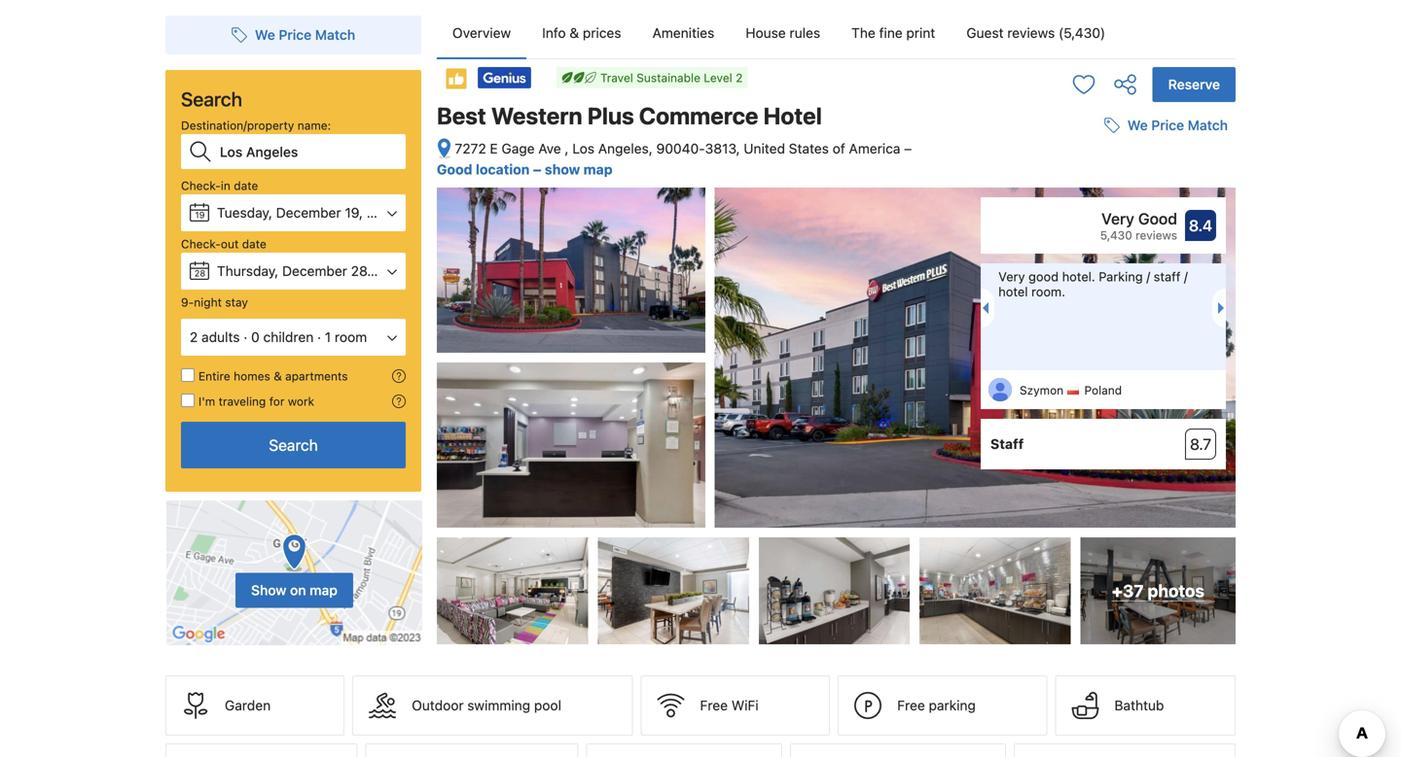 Task type: describe. For each thing, give the bounding box(es) containing it.
homes
[[234, 370, 270, 383]]

united
[[744, 141, 785, 157]]

info & prices link
[[527, 8, 637, 58]]

if you select this option, we'll show you popular business travel features like breakfast, wifi and free parking. image
[[392, 395, 406, 409]]

house
[[746, 25, 786, 41]]

+37
[[1112, 582, 1144, 601]]

hotel
[[763, 102, 822, 129]]

previous image
[[977, 303, 989, 314]]

8.7
[[1190, 436, 1211, 454]]

december for tuesday,
[[276, 205, 341, 221]]

ave
[[538, 141, 561, 157]]

los
[[572, 141, 595, 157]]

19,
[[345, 205, 363, 221]]

apartments
[[285, 370, 348, 383]]

match inside search section
[[315, 27, 355, 43]]

hotel.
[[1062, 270, 1095, 284]]

garden
[[225, 698, 271, 714]]

i'm
[[198, 395, 215, 409]]

fine
[[879, 25, 903, 41]]

scored 8.7 element
[[1185, 429, 1216, 460]]

staff
[[991, 437, 1024, 453]]

+37 photos
[[1112, 582, 1204, 601]]

level
[[704, 71, 732, 85]]

we'll show you stays where you can have the entire place to yourself image
[[392, 370, 406, 383]]

0 vertical spatial –
[[904, 141, 912, 157]]

2 / from the left
[[1184, 270, 1188, 284]]

very good 5,430 reviews
[[1100, 210, 1177, 242]]

good
[[1029, 270, 1059, 284]]

0 vertical spatial reviews
[[1007, 25, 1055, 41]]

if you select this option, we'll show you popular business travel features like breakfast, wifi and free parking. image
[[392, 395, 406, 409]]

gage
[[502, 141, 535, 157]]

7272
[[455, 141, 486, 157]]

+37 photos link
[[1081, 538, 1236, 645]]

info & prices
[[542, 25, 621, 41]]

amenities link
[[637, 8, 730, 58]]

of
[[833, 141, 845, 157]]

the fine print
[[851, 25, 935, 41]]

name:
[[297, 119, 331, 132]]

thursday, december 28, 2023
[[217, 263, 408, 279]]

9-
[[181, 296, 194, 309]]

map inside 7272 e gage ave , los angeles, 90040-3813, united states of america – good location – show map
[[584, 162, 613, 178]]

valign  initial image
[[445, 67, 468, 90]]

house rules
[[746, 25, 820, 41]]

house rules link
[[730, 8, 836, 58]]

check-out date
[[181, 237, 266, 251]]

date for check-out date
[[242, 237, 266, 251]]

19
[[195, 210, 205, 220]]

good location – show map button
[[437, 162, 613, 178]]

very for good
[[999, 270, 1025, 284]]

best western plus commerce hotel
[[437, 102, 822, 129]]

click to open map view image
[[437, 138, 451, 160]]

america
[[849, 141, 900, 157]]

traveling
[[219, 395, 266, 409]]

we'll show you stays where you can have the entire place to yourself image
[[392, 370, 406, 383]]

states
[[789, 141, 829, 157]]

search section
[[158, 0, 429, 647]]

free wifi button
[[641, 676, 830, 737]]

search inside "search" 'button'
[[269, 436, 318, 455]]

very for good
[[1102, 210, 1134, 228]]

entire homes & apartments
[[198, 370, 348, 383]]

info
[[542, 25, 566, 41]]

1 · from the left
[[244, 329, 247, 345]]

3813,
[[705, 141, 740, 157]]

wifi
[[732, 698, 759, 714]]

2 adults · 0 children · 1 room button
[[181, 319, 406, 356]]

1 horizontal spatial 2
[[736, 71, 743, 85]]

90040-
[[656, 141, 705, 157]]

destination/property
[[181, 119, 294, 132]]

work
[[288, 395, 314, 409]]

photos
[[1148, 582, 1204, 601]]

western
[[491, 102, 582, 129]]

guest reviews (5,430) link
[[951, 8, 1121, 58]]

children
[[263, 329, 314, 345]]

garden button
[[165, 676, 345, 737]]

2 adults · 0 children · 1 room
[[190, 329, 367, 345]]

0
[[251, 329, 260, 345]]

we price match inside search section
[[255, 27, 355, 43]]

december for thursday,
[[282, 263, 347, 279]]

free parking
[[897, 698, 976, 714]]

28
[[194, 269, 206, 279]]

reserve
[[1168, 76, 1220, 92]]

room.
[[1031, 285, 1065, 299]]

2 · from the left
[[317, 329, 321, 345]]

tuesday,
[[217, 205, 272, 221]]

print
[[906, 25, 935, 41]]

parking
[[1099, 270, 1143, 284]]

poland
[[1084, 384, 1122, 398]]

8.4
[[1189, 217, 1213, 235]]

scored 8.4 element
[[1185, 210, 1216, 241]]

tuesday, december 19, 2023
[[217, 205, 400, 221]]

out
[[221, 237, 239, 251]]

angeles,
[[598, 141, 653, 157]]

overview link
[[437, 8, 527, 58]]

room
[[335, 329, 367, 345]]

rules
[[790, 25, 820, 41]]

1 vertical spatial match
[[1188, 117, 1228, 133]]



Task type: vqa. For each thing, say whether or not it's contained in the screenshot.
COCKTAILS
no



Task type: locate. For each thing, give the bounding box(es) containing it.
very up 5,430
[[1102, 210, 1134, 228]]

0 horizontal spatial /
[[1146, 270, 1150, 284]]

0 horizontal spatial free
[[700, 698, 728, 714]]

map down los
[[584, 162, 613, 178]]

1
[[325, 329, 331, 345]]

price
[[279, 27, 312, 43], [1151, 117, 1184, 133]]

Where are you going? field
[[212, 134, 406, 169]]

prices
[[583, 25, 621, 41]]

2 right level
[[736, 71, 743, 85]]

–
[[904, 141, 912, 157], [533, 162, 541, 178]]

1 vertical spatial search
[[269, 436, 318, 455]]

1 horizontal spatial map
[[584, 162, 613, 178]]

1 horizontal spatial ·
[[317, 329, 321, 345]]

december left 28,
[[282, 263, 347, 279]]

1 vertical spatial check-
[[181, 237, 221, 251]]

free for free wifi
[[700, 698, 728, 714]]

0 vertical spatial very
[[1102, 210, 1134, 228]]

reviews inside very good 5,430 reviews
[[1136, 229, 1177, 242]]

/
[[1146, 270, 1150, 284], [1184, 270, 1188, 284]]

commerce
[[639, 102, 758, 129]]

9-night stay
[[181, 296, 248, 309]]

for
[[269, 395, 285, 409]]

search
[[181, 88, 242, 110], [269, 436, 318, 455]]

show
[[545, 162, 580, 178]]

on
[[290, 583, 306, 599]]

free for free parking
[[897, 698, 925, 714]]

the fine print link
[[836, 8, 951, 58]]

1 horizontal spatial price
[[1151, 117, 1184, 133]]

swimming
[[467, 698, 530, 714]]

1 horizontal spatial very
[[1102, 210, 1134, 228]]

1 horizontal spatial reviews
[[1136, 229, 1177, 242]]

0 vertical spatial check-
[[181, 179, 221, 193]]

good inside 7272 e gage ave , los angeles, 90040-3813, united states of america – good location – show map
[[437, 162, 472, 178]]

adults
[[201, 329, 240, 345]]

very up the hotel
[[999, 270, 1025, 284]]

0 horizontal spatial good
[[437, 162, 472, 178]]

bathtub
[[1114, 698, 1164, 714]]

& inside search section
[[274, 370, 282, 383]]

check- for out
[[181, 237, 221, 251]]

bathtub button
[[1055, 676, 1236, 737]]

staff
[[1154, 270, 1181, 284]]

2023 for tuesday, december 19, 2023
[[367, 205, 400, 221]]

0 vertical spatial december
[[276, 205, 341, 221]]

1 vertical spatial reviews
[[1136, 229, 1177, 242]]

we price match down reserve button at the right
[[1128, 117, 1228, 133]]

check- for in
[[181, 179, 221, 193]]

0 vertical spatial we price match
[[255, 27, 355, 43]]

1 horizontal spatial we price match button
[[1096, 108, 1236, 143]]

we price match button
[[224, 18, 363, 53], [1096, 108, 1236, 143]]

1 / from the left
[[1146, 270, 1150, 284]]

plus
[[587, 102, 634, 129]]

0 vertical spatial search
[[181, 88, 242, 110]]

very good hotel. parking / staff / hotel room.
[[999, 270, 1188, 299]]

0 vertical spatial date
[[234, 179, 258, 193]]

outdoor
[[412, 698, 464, 714]]

1 check- from the top
[[181, 179, 221, 193]]

2023 for thursday, december 28, 2023
[[375, 263, 408, 279]]

show on map
[[251, 583, 338, 599]]

/ left staff at the top right of the page
[[1146, 270, 1150, 284]]

date right in
[[234, 179, 258, 193]]

0 horizontal spatial 2
[[190, 329, 198, 345]]

very
[[1102, 210, 1134, 228], [999, 270, 1025, 284]]

0 vertical spatial 2023
[[367, 205, 400, 221]]

amenities
[[652, 25, 714, 41]]

0 horizontal spatial &
[[274, 370, 282, 383]]

good down click to open map view icon at left top
[[437, 162, 472, 178]]

rated very good element
[[991, 207, 1177, 231]]

1 vertical spatial &
[[274, 370, 282, 383]]

0 horizontal spatial map
[[310, 583, 338, 599]]

1 vertical spatial map
[[310, 583, 338, 599]]

·
[[244, 329, 247, 345], [317, 329, 321, 345]]

2
[[736, 71, 743, 85], [190, 329, 198, 345]]

1 vertical spatial december
[[282, 263, 347, 279]]

price up name:
[[279, 27, 312, 43]]

map
[[584, 162, 613, 178], [310, 583, 338, 599]]

pool
[[534, 698, 561, 714]]

1 vertical spatial –
[[533, 162, 541, 178]]

hotel
[[999, 285, 1028, 299]]

1 horizontal spatial –
[[904, 141, 912, 157]]

free wifi
[[700, 698, 759, 714]]

price down reserve button at the right
[[1151, 117, 1184, 133]]

free inside button
[[897, 698, 925, 714]]

1 vertical spatial good
[[1138, 210, 1177, 228]]

match down reserve button at the right
[[1188, 117, 1228, 133]]

parking
[[929, 698, 976, 714]]

1 vertical spatial we price match
[[1128, 117, 1228, 133]]

outdoor swimming pool
[[412, 698, 561, 714]]

e
[[490, 141, 498, 157]]

good
[[437, 162, 472, 178], [1138, 210, 1177, 228]]

1 horizontal spatial good
[[1138, 210, 1177, 228]]

we price match button up name:
[[224, 18, 363, 53]]

1 free from the left
[[700, 698, 728, 714]]

0 horizontal spatial ·
[[244, 329, 247, 345]]

overview
[[452, 25, 511, 41]]

,
[[565, 141, 569, 157]]

0 vertical spatial map
[[584, 162, 613, 178]]

0 horizontal spatial very
[[999, 270, 1025, 284]]

0 horizontal spatial match
[[315, 27, 355, 43]]

map inside search section
[[310, 583, 338, 599]]

2 free from the left
[[897, 698, 925, 714]]

check-in date
[[181, 179, 258, 193]]

guest
[[966, 25, 1004, 41]]

5,430
[[1100, 229, 1132, 242]]

match up name:
[[315, 27, 355, 43]]

reserve button
[[1153, 67, 1236, 102]]

stay
[[225, 296, 248, 309]]

0 vertical spatial &
[[570, 25, 579, 41]]

2 check- from the top
[[181, 237, 221, 251]]

check-
[[181, 179, 221, 193], [181, 237, 221, 251]]

0 vertical spatial we
[[255, 27, 275, 43]]

· left 1 at the left top of page
[[317, 329, 321, 345]]

0 horizontal spatial we
[[255, 27, 275, 43]]

best
[[437, 102, 486, 129]]

1 vertical spatial date
[[242, 237, 266, 251]]

0 horizontal spatial reviews
[[1007, 25, 1055, 41]]

free inside button
[[700, 698, 728, 714]]

1 vertical spatial price
[[1151, 117, 1184, 133]]

0 horizontal spatial –
[[533, 162, 541, 178]]

0 horizontal spatial we price match
[[255, 27, 355, 43]]

0 horizontal spatial we price match button
[[224, 18, 363, 53]]

night
[[194, 296, 222, 309]]

1 horizontal spatial /
[[1184, 270, 1188, 284]]

1 vertical spatial we price match button
[[1096, 108, 1236, 143]]

1 vertical spatial very
[[999, 270, 1025, 284]]

1 vertical spatial we
[[1128, 117, 1148, 133]]

free
[[700, 698, 728, 714], [897, 698, 925, 714]]

show
[[251, 583, 286, 599]]

very inside very good hotel. parking / staff / hotel room.
[[999, 270, 1025, 284]]

december left 19,
[[276, 205, 341, 221]]

travel
[[600, 71, 633, 85]]

check- up 19
[[181, 179, 221, 193]]

szymon
[[1020, 384, 1064, 398]]

1 horizontal spatial we price match
[[1128, 117, 1228, 133]]

search down work on the bottom
[[269, 436, 318, 455]]

map right on
[[310, 583, 338, 599]]

we price match button down reserve button at the right
[[1096, 108, 1236, 143]]

very inside very good 5,430 reviews
[[1102, 210, 1134, 228]]

entire
[[198, 370, 230, 383]]

good inside very good 5,430 reviews
[[1138, 210, 1177, 228]]

price inside search section
[[279, 27, 312, 43]]

1 horizontal spatial we
[[1128, 117, 1148, 133]]

2 inside dropdown button
[[190, 329, 198, 345]]

1 horizontal spatial &
[[570, 25, 579, 41]]

thursday,
[[217, 263, 279, 279]]

& up for in the bottom of the page
[[274, 370, 282, 383]]

1 vertical spatial 2023
[[375, 263, 408, 279]]

reviews right the guest
[[1007, 25, 1055, 41]]

free parking button
[[838, 676, 1047, 737]]

good left 8.4
[[1138, 210, 1177, 228]]

reviews
[[1007, 25, 1055, 41], [1136, 229, 1177, 242]]

&
[[570, 25, 579, 41], [274, 370, 282, 383]]

1 horizontal spatial match
[[1188, 117, 1228, 133]]

0 vertical spatial we price match button
[[224, 18, 363, 53]]

(5,430)
[[1059, 25, 1106, 41]]

show on map button
[[165, 500, 423, 647], [236, 574, 353, 609]]

28,
[[351, 263, 371, 279]]

1 vertical spatial 2
[[190, 329, 198, 345]]

– right america
[[904, 141, 912, 157]]

guest reviews (5,430)
[[966, 25, 1106, 41]]

0 vertical spatial price
[[279, 27, 312, 43]]

date for check-in date
[[234, 179, 258, 193]]

we price match button inside search section
[[224, 18, 363, 53]]

& right info
[[570, 25, 579, 41]]

free left the wifi
[[700, 698, 728, 714]]

2023 right 28,
[[375, 263, 408, 279]]

date right out
[[242, 237, 266, 251]]

7272 e gage ave , los angeles, 90040-3813, united states of america – good location – show map
[[437, 141, 912, 178]]

0 horizontal spatial price
[[279, 27, 312, 43]]

1 horizontal spatial search
[[269, 436, 318, 455]]

1 horizontal spatial free
[[897, 698, 925, 714]]

2023 right 19,
[[367, 205, 400, 221]]

sustainable
[[637, 71, 701, 85]]

0 vertical spatial match
[[315, 27, 355, 43]]

2 left adults
[[190, 329, 198, 345]]

check- down 19
[[181, 237, 221, 251]]

outdoor swimming pool button
[[352, 676, 633, 737]]

0 horizontal spatial search
[[181, 88, 242, 110]]

reviews right 5,430
[[1136, 229, 1177, 242]]

location
[[476, 162, 530, 178]]

the
[[851, 25, 875, 41]]

· left 0
[[244, 329, 247, 345]]

/ right staff at the top right of the page
[[1184, 270, 1188, 284]]

destination/property name:
[[181, 119, 331, 132]]

0 vertical spatial good
[[437, 162, 472, 178]]

search up the destination/property
[[181, 88, 242, 110]]

we price match up name:
[[255, 27, 355, 43]]

0 vertical spatial 2
[[736, 71, 743, 85]]

next image
[[1218, 303, 1230, 314]]

– down the ave
[[533, 162, 541, 178]]

travel sustainable level 2
[[600, 71, 743, 85]]

we inside search section
[[255, 27, 275, 43]]

free left parking at right
[[897, 698, 925, 714]]



